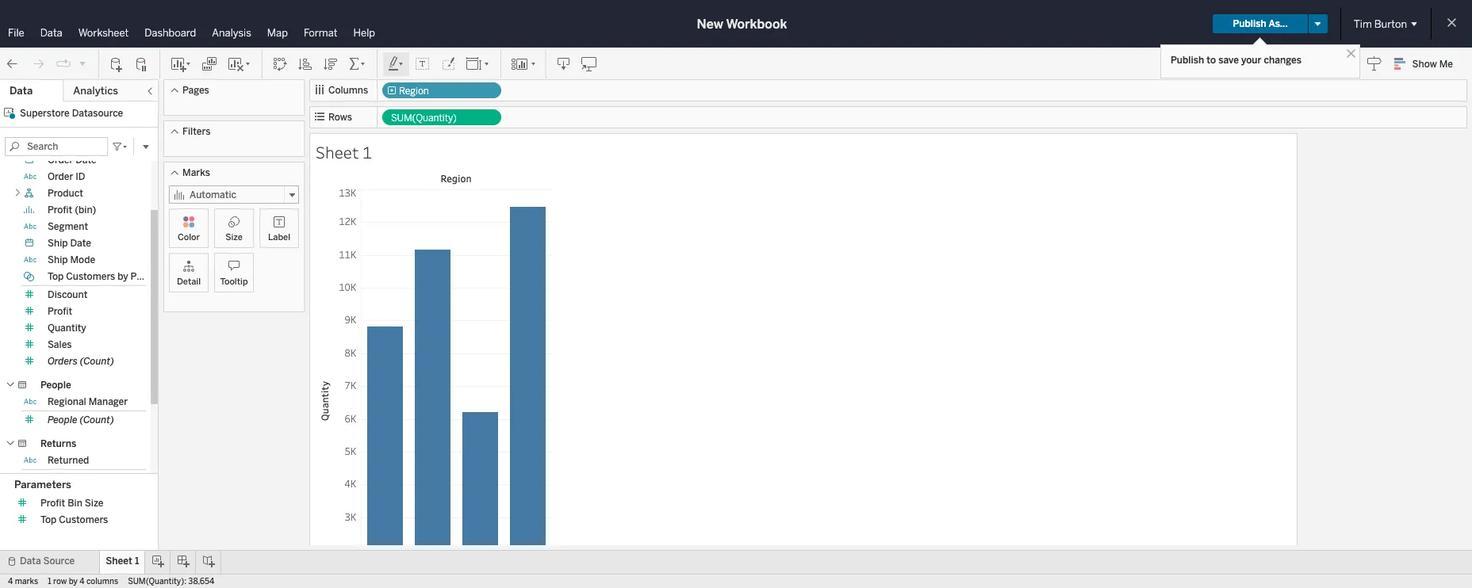 Task type: vqa. For each thing, say whether or not it's contained in the screenshot.
the bottommost "Date"
yes



Task type: describe. For each thing, give the bounding box(es) containing it.
sum(quantity):
[[128, 578, 186, 587]]

0 vertical spatial sheet
[[316, 141, 359, 163]]

(count) for returns (count)
[[85, 474, 119, 485]]

1 vertical spatial size
[[85, 498, 103, 509]]

top customers by profit
[[48, 271, 155, 282]]

file
[[8, 27, 24, 39]]

0 vertical spatial sheet 1
[[316, 141, 372, 163]]

2 4 from the left
[[80, 578, 85, 587]]

download image
[[556, 56, 572, 72]]

superstore datasource
[[20, 108, 123, 119]]

1 horizontal spatial region
[[441, 172, 472, 185]]

detail
[[177, 277, 201, 287]]

(count) for people (count)
[[80, 415, 114, 426]]

parameters
[[14, 479, 71, 491]]

profit for profit bin size
[[40, 498, 65, 509]]

people (count)
[[48, 415, 114, 426]]

as...
[[1269, 18, 1289, 29]]

top for top customers
[[40, 515, 57, 526]]

worksheet
[[78, 27, 129, 39]]

help
[[354, 27, 375, 39]]

1 vertical spatial data
[[10, 85, 33, 97]]

duplicate image
[[202, 56, 217, 72]]

publish to save your changes
[[1171, 55, 1302, 66]]

regional manager
[[48, 397, 128, 408]]

0 vertical spatial data
[[40, 27, 62, 39]]

publish for publish as...
[[1233, 18, 1267, 29]]

me
[[1440, 59, 1454, 70]]

to
[[1207, 55, 1217, 66]]

customers for top customers by profit
[[66, 271, 115, 282]]

date for ship date
[[70, 238, 91, 249]]

publish your workbook to edit in tableau desktop image
[[582, 56, 598, 72]]

1 row by 4 columns
[[48, 578, 118, 587]]

by for 4
[[69, 578, 78, 587]]

totals image
[[348, 56, 367, 72]]

format workbook image
[[440, 56, 456, 72]]

38,654
[[188, 578, 215, 587]]

tim burton
[[1354, 18, 1408, 30]]

collapse image
[[145, 86, 155, 96]]

dashboard
[[145, 27, 196, 39]]

by for profit
[[118, 271, 128, 282]]

replay animation image
[[56, 56, 71, 72]]

4 marks
[[8, 578, 38, 587]]

mode
[[70, 255, 95, 266]]

analytics
[[73, 85, 118, 97]]

show me
[[1413, 59, 1454, 70]]

workbook
[[726, 16, 788, 31]]

sum(quantity): 38,654
[[128, 578, 215, 587]]

columns
[[87, 578, 118, 587]]

1 4 from the left
[[8, 578, 13, 587]]

source
[[43, 556, 75, 567]]

2 vertical spatial data
[[20, 556, 41, 567]]

filters
[[183, 126, 211, 137]]

order for order date
[[48, 155, 73, 166]]

marks
[[183, 167, 210, 179]]

returns (count)
[[48, 474, 119, 485]]

burton
[[1375, 18, 1408, 30]]

publish for publish to save your changes
[[1171, 55, 1205, 66]]

highlight image
[[387, 56, 405, 72]]

rows
[[329, 112, 352, 123]]

ship for ship mode
[[48, 255, 68, 266]]

profit (bin)
[[48, 205, 96, 216]]



Task type: locate. For each thing, give the bounding box(es) containing it.
1 ship from the top
[[48, 238, 68, 249]]

sum(quantity)
[[391, 113, 457, 124]]

(count)
[[80, 356, 114, 367], [80, 415, 114, 426], [85, 474, 119, 485]]

new data source image
[[109, 56, 125, 72]]

4
[[8, 578, 13, 587], [80, 578, 85, 587]]

0 horizontal spatial 4
[[8, 578, 13, 587]]

1 vertical spatial 1
[[135, 556, 139, 567]]

date
[[76, 155, 97, 166], [70, 238, 91, 249]]

new worksheet image
[[170, 56, 192, 72]]

size
[[225, 233, 243, 243], [85, 498, 103, 509]]

ship down ship date
[[48, 255, 68, 266]]

pause auto updates image
[[134, 56, 150, 72]]

tim
[[1354, 18, 1373, 30]]

profit bin size
[[40, 498, 103, 509]]

publish
[[1233, 18, 1267, 29], [1171, 55, 1205, 66]]

2 order from the top
[[48, 171, 73, 183]]

sheet down rows
[[316, 141, 359, 163]]

swap rows and columns image
[[272, 56, 288, 72]]

0 vertical spatial by
[[118, 271, 128, 282]]

(bin)
[[75, 205, 96, 216]]

your
[[1242, 55, 1262, 66]]

1 horizontal spatial 4
[[80, 578, 85, 587]]

1 vertical spatial people
[[48, 415, 77, 426]]

people down regional on the left of page
[[48, 415, 77, 426]]

profit for profit (bin)
[[48, 205, 72, 216]]

region
[[399, 86, 429, 97], [441, 172, 472, 185]]

data down 'undo' icon
[[10, 85, 33, 97]]

row
[[53, 578, 67, 587]]

sorted descending by sum of quantity within region image
[[323, 56, 339, 72]]

(count) right orders
[[80, 356, 114, 367]]

0 vertical spatial publish
[[1233, 18, 1267, 29]]

regional
[[48, 397, 86, 408]]

0 horizontal spatial region
[[399, 86, 429, 97]]

columns
[[329, 85, 368, 96]]

profit left the 'detail'
[[131, 271, 155, 282]]

people
[[40, 380, 71, 391], [48, 415, 77, 426]]

customers for top customers
[[59, 515, 108, 526]]

save
[[1219, 55, 1239, 66]]

0 horizontal spatial sheet
[[106, 556, 132, 567]]

customers down mode
[[66, 271, 115, 282]]

0 vertical spatial ship
[[48, 238, 68, 249]]

1 vertical spatial top
[[40, 515, 57, 526]]

bin
[[68, 498, 82, 509]]

order id
[[48, 171, 85, 183]]

region up sum(quantity)
[[399, 86, 429, 97]]

format
[[304, 27, 338, 39]]

1 vertical spatial publish
[[1171, 55, 1205, 66]]

sorted ascending by sum of quantity within region image
[[298, 56, 313, 72]]

top up discount
[[48, 271, 64, 282]]

1 horizontal spatial publish
[[1233, 18, 1267, 29]]

date up id
[[76, 155, 97, 166]]

returned
[[48, 455, 89, 467]]

top for top customers by profit
[[48, 271, 64, 282]]

0 horizontal spatial size
[[85, 498, 103, 509]]

0 vertical spatial customers
[[66, 271, 115, 282]]

returns
[[40, 439, 76, 450], [48, 474, 82, 485]]

show/hide cards image
[[511, 56, 536, 72]]

close image
[[1344, 46, 1359, 61]]

1 vertical spatial order
[[48, 171, 73, 183]]

ship date
[[48, 238, 91, 249]]

datasource
[[72, 108, 123, 119]]

(count) down returned
[[85, 474, 119, 485]]

show
[[1413, 59, 1438, 70]]

0 vertical spatial 1
[[363, 141, 372, 163]]

by
[[118, 271, 128, 282], [69, 578, 78, 587]]

changes
[[1264, 55, 1302, 66]]

id
[[76, 171, 85, 183]]

region down sum(quantity)
[[441, 172, 472, 185]]

customers down bin
[[59, 515, 108, 526]]

sheet 1 down rows
[[316, 141, 372, 163]]

replay animation image
[[78, 58, 87, 68]]

superstore
[[20, 108, 70, 119]]

show me button
[[1388, 52, 1468, 76]]

ship down segment
[[48, 238, 68, 249]]

publish inside publish as... "button"
[[1233, 18, 1267, 29]]

1 vertical spatial sheet 1
[[106, 556, 139, 567]]

color
[[178, 233, 200, 243]]

0 vertical spatial people
[[40, 380, 71, 391]]

publish left the as... on the top of page
[[1233, 18, 1267, 29]]

clear sheet image
[[227, 56, 252, 72]]

data up the 'marks'
[[20, 556, 41, 567]]

1 horizontal spatial by
[[118, 271, 128, 282]]

sheet 1
[[316, 141, 372, 163], [106, 556, 139, 567]]

orders
[[48, 356, 78, 367]]

1 left row
[[48, 578, 51, 587]]

orders (count)
[[48, 356, 114, 367]]

profit up quantity
[[48, 306, 72, 317]]

product
[[48, 188, 83, 199]]

marks. press enter to open the view data window.. use arrow keys to navigate data visualization elements. image
[[361, 186, 552, 589]]

1 vertical spatial returns
[[48, 474, 82, 485]]

order up product
[[48, 171, 73, 183]]

date for order date
[[76, 155, 97, 166]]

returns for returns (count)
[[48, 474, 82, 485]]

publish left to
[[1171, 55, 1205, 66]]

undo image
[[5, 56, 21, 72]]

top down profit bin size
[[40, 515, 57, 526]]

people for people (count)
[[48, 415, 77, 426]]

top customers
[[40, 515, 108, 526]]

date up mode
[[70, 238, 91, 249]]

new workbook
[[697, 16, 788, 31]]

analysis
[[212, 27, 251, 39]]

order for order id
[[48, 171, 73, 183]]

0 vertical spatial returns
[[40, 439, 76, 450]]

1 order from the top
[[48, 155, 73, 166]]

quantity
[[48, 323, 86, 334]]

discount
[[48, 290, 88, 301]]

sheet
[[316, 141, 359, 163], [106, 556, 132, 567]]

1 horizontal spatial 1
[[135, 556, 139, 567]]

pages
[[183, 85, 209, 96]]

0 vertical spatial date
[[76, 155, 97, 166]]

customers
[[66, 271, 115, 282], [59, 515, 108, 526]]

fit image
[[466, 56, 491, 72]]

(count) down regional manager
[[80, 415, 114, 426]]

publish as... button
[[1214, 14, 1308, 33]]

data
[[40, 27, 62, 39], [10, 85, 33, 97], [20, 556, 41, 567]]

profit down parameters on the left bottom
[[40, 498, 65, 509]]

ship
[[48, 238, 68, 249], [48, 255, 68, 266]]

profit down product
[[48, 205, 72, 216]]

1 vertical spatial customers
[[59, 515, 108, 526]]

sales
[[48, 340, 72, 351]]

2 vertical spatial 1
[[48, 578, 51, 587]]

1 vertical spatial date
[[70, 238, 91, 249]]

1
[[363, 141, 372, 163], [135, 556, 139, 567], [48, 578, 51, 587]]

segment
[[48, 221, 88, 233]]

ship mode
[[48, 255, 95, 266]]

map
[[267, 27, 288, 39]]

1 horizontal spatial size
[[225, 233, 243, 243]]

data source
[[20, 556, 75, 567]]

marks
[[15, 578, 38, 587]]

returns for returns
[[40, 439, 76, 450]]

size right bin
[[85, 498, 103, 509]]

data up replay animation image
[[40, 27, 62, 39]]

new
[[697, 16, 724, 31]]

returns up returned
[[40, 439, 76, 450]]

0 horizontal spatial by
[[69, 578, 78, 587]]

1 horizontal spatial sheet
[[316, 141, 359, 163]]

order
[[48, 155, 73, 166], [48, 171, 73, 183]]

data guide image
[[1367, 56, 1383, 71]]

0 vertical spatial (count)
[[80, 356, 114, 367]]

1 down the columns
[[363, 141, 372, 163]]

2 horizontal spatial 1
[[363, 141, 372, 163]]

0 vertical spatial region
[[399, 86, 429, 97]]

1 horizontal spatial sheet 1
[[316, 141, 372, 163]]

order date
[[48, 155, 97, 166]]

ship for ship date
[[48, 238, 68, 249]]

0 horizontal spatial publish
[[1171, 55, 1205, 66]]

people up regional on the left of page
[[40, 380, 71, 391]]

sheet 1 up columns at the left bottom of the page
[[106, 556, 139, 567]]

profit
[[48, 205, 72, 216], [131, 271, 155, 282], [48, 306, 72, 317], [40, 498, 65, 509]]

0 vertical spatial size
[[225, 233, 243, 243]]

2 vertical spatial (count)
[[85, 474, 119, 485]]

label
[[268, 233, 290, 243]]

publish as...
[[1233, 18, 1289, 29]]

top
[[48, 271, 64, 282], [40, 515, 57, 526]]

1 vertical spatial ship
[[48, 255, 68, 266]]

tooltip
[[220, 277, 248, 287]]

order up the order id
[[48, 155, 73, 166]]

show mark labels image
[[415, 56, 431, 72]]

1 up "sum(quantity):" on the bottom of page
[[135, 556, 139, 567]]

0 vertical spatial top
[[48, 271, 64, 282]]

4 left columns at the left bottom of the page
[[80, 578, 85, 587]]

(count) for orders (count)
[[80, 356, 114, 367]]

sheet up columns at the left bottom of the page
[[106, 556, 132, 567]]

2 ship from the top
[[48, 255, 68, 266]]

Search text field
[[5, 137, 108, 156]]

redo image
[[30, 56, 46, 72]]

0 horizontal spatial 1
[[48, 578, 51, 587]]

profit for profit
[[48, 306, 72, 317]]

1 vertical spatial region
[[441, 172, 472, 185]]

0 vertical spatial order
[[48, 155, 73, 166]]

1 vertical spatial (count)
[[80, 415, 114, 426]]

people for people
[[40, 380, 71, 391]]

1 vertical spatial by
[[69, 578, 78, 587]]

0 horizontal spatial sheet 1
[[106, 556, 139, 567]]

manager
[[89, 397, 128, 408]]

4 left the 'marks'
[[8, 578, 13, 587]]

size up tooltip
[[225, 233, 243, 243]]

1 vertical spatial sheet
[[106, 556, 132, 567]]

returns down returned
[[48, 474, 82, 485]]



